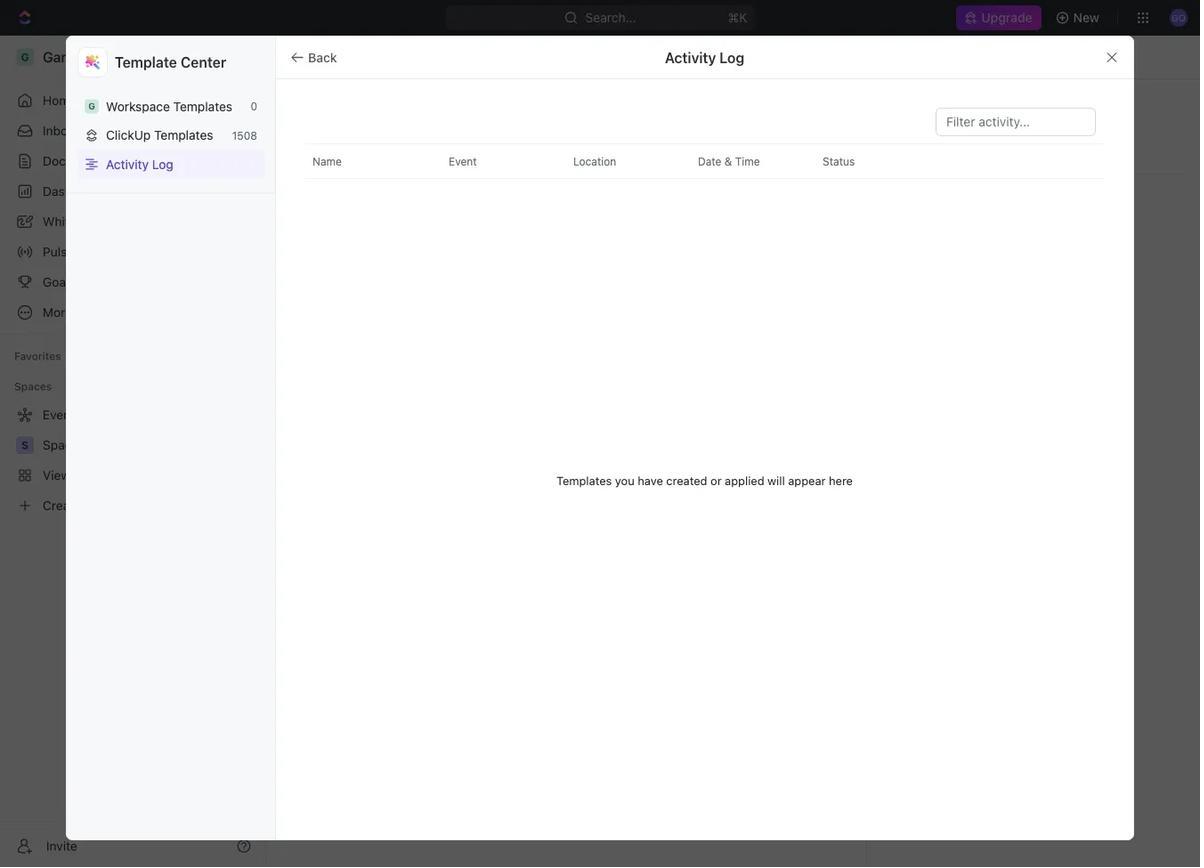 Task type: describe. For each thing, give the bounding box(es) containing it.
location
[[574, 155, 617, 167]]

name
[[313, 155, 342, 167]]

0 vertical spatial all spaces
[[302, 49, 362, 64]]

dashboards link
[[7, 177, 258, 206]]

home
[[43, 93, 77, 108]]

workspace
[[106, 99, 170, 114]]

center
[[181, 54, 226, 71]]

favorites
[[14, 350, 61, 363]]

docs link
[[7, 147, 258, 176]]

visible
[[893, 125, 940, 144]]

sidebar navigation
[[0, 36, 266, 868]]

back button
[[283, 43, 348, 72]]

clickup templates
[[106, 128, 213, 143]]

tree inside sidebar navigation
[[7, 401, 258, 520]]

0
[[251, 100, 257, 112]]

1 horizontal spatial log
[[720, 49, 745, 66]]

dashboards
[[43, 184, 112, 199]]

favorites button
[[7, 346, 79, 367]]

location column header
[[554, 144, 682, 178]]

log inside button
[[152, 157, 174, 172]]

date & time
[[698, 155, 760, 167]]

invite
[[46, 839, 77, 854]]

&
[[725, 155, 733, 167]]

status
[[823, 155, 856, 167]]

1 horizontal spatial activity
[[665, 49, 717, 66]]

whiteboards
[[43, 214, 116, 229]]

search... inside search... button
[[779, 164, 829, 179]]

0 horizontal spatial search...
[[586, 10, 637, 25]]

activity log button
[[78, 150, 265, 179]]

activity log inside button
[[106, 157, 174, 172]]

1 horizontal spatial activity log
[[665, 49, 745, 66]]

pulse link
[[7, 238, 258, 266]]

pulse
[[43, 245, 74, 259]]

1 vertical spatial all
[[306, 118, 337, 147]]

templates for clickup templates
[[154, 128, 213, 143]]

spaces inside sidebar navigation
[[14, 380, 52, 393]]



Task type: vqa. For each thing, say whether or not it's contained in the screenshot.
Untitled link
no



Task type: locate. For each thing, give the bounding box(es) containing it.
1 vertical spatial log
[[152, 157, 174, 172]]

name column header
[[305, 144, 433, 178]]

row inside grid
[[429, 143, 1106, 179]]

upgrade link
[[957, 5, 1042, 30]]

inbox link
[[7, 117, 258, 145]]

gary orlando's workspace, , element
[[85, 99, 99, 113]]

0 horizontal spatial activity log
[[106, 157, 174, 172]]

event column header
[[429, 144, 558, 178]]

docs
[[43, 154, 72, 168]]

templates for workspace templates
[[173, 99, 233, 114]]

template center
[[115, 54, 226, 71]]

tree
[[7, 401, 258, 520]]

templates down center
[[173, 99, 233, 114]]

g
[[88, 101, 95, 111]]

grid containing name
[[305, 143, 1106, 819]]

clickup
[[106, 128, 151, 143]]

1508
[[232, 129, 257, 141]]

0 vertical spatial all
[[302, 49, 316, 64]]

templates up activity log button
[[154, 128, 213, 143]]

log
[[720, 49, 745, 66], [152, 157, 174, 172]]

workspace templates
[[106, 99, 233, 114]]

home link
[[7, 86, 258, 115]]

new
[[1074, 10, 1100, 25]]

date
[[698, 155, 722, 167]]

activity log up the dashboards link
[[106, 157, 174, 172]]

0 vertical spatial search...
[[586, 10, 637, 25]]

grid
[[305, 143, 1106, 819]]

0 vertical spatial activity log
[[665, 49, 745, 66]]

row
[[429, 143, 1106, 179]]

back
[[308, 50, 337, 65]]

all
[[302, 49, 316, 64], [306, 118, 337, 147]]

search... button
[[754, 158, 840, 186]]

search...
[[586, 10, 637, 25], [779, 164, 829, 179]]

log down ⌘k
[[720, 49, 745, 66]]

row containing event
[[429, 143, 1106, 179]]

inbox
[[43, 123, 74, 138]]

activity
[[665, 49, 717, 66], [106, 157, 149, 172]]

0 horizontal spatial activity
[[106, 157, 149, 172]]

1 vertical spatial activity log
[[106, 157, 174, 172]]

1 vertical spatial templates
[[154, 128, 213, 143]]

0 vertical spatial templates
[[173, 99, 233, 114]]

1 horizontal spatial search...
[[779, 164, 829, 179]]

event
[[449, 155, 477, 167]]

upgrade
[[982, 10, 1033, 25]]

goals link
[[7, 268, 258, 297]]

date & time column header
[[679, 144, 807, 178]]

time
[[736, 155, 760, 167]]

1 vertical spatial all spaces
[[306, 118, 428, 147]]

log down clickup templates
[[152, 157, 174, 172]]

status column header
[[804, 144, 932, 178]]

templates
[[173, 99, 233, 114], [154, 128, 213, 143]]

visible spaces
[[893, 125, 996, 144]]

whiteboards link
[[7, 208, 258, 236]]

activity log down ⌘k
[[665, 49, 745, 66]]

all spaces
[[302, 49, 362, 64], [306, 118, 428, 147]]

⌘k
[[728, 10, 748, 25]]

1 vertical spatial search...
[[779, 164, 829, 179]]

activity log
[[665, 49, 745, 66], [106, 157, 174, 172]]

spaces
[[320, 49, 362, 64], [342, 118, 428, 147], [943, 125, 996, 144], [14, 380, 52, 393]]

activity inside button
[[106, 157, 149, 172]]

0 horizontal spatial log
[[152, 157, 174, 172]]

goals
[[43, 275, 75, 290]]

1 vertical spatial activity
[[106, 157, 149, 172]]

Filter activity... text field
[[947, 109, 1086, 135]]

new button
[[1049, 4, 1111, 32]]

template
[[115, 54, 177, 71]]

0 vertical spatial log
[[720, 49, 745, 66]]

0 vertical spatial activity
[[665, 49, 717, 66]]



